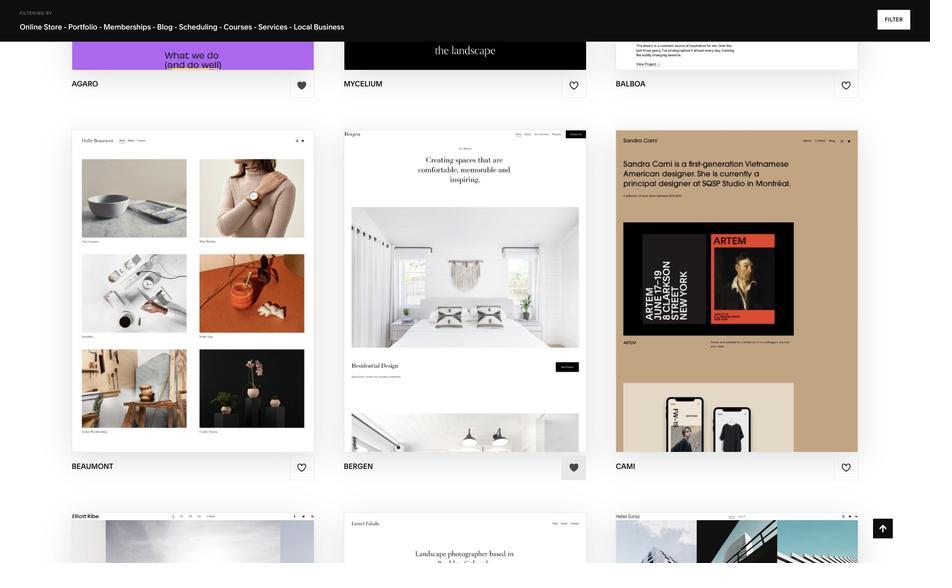 Task type: describe. For each thing, give the bounding box(es) containing it.
2 - from the left
[[99, 22, 102, 31]]

online store - portfolio - memberships - blog - scheduling - courses - services - local business
[[20, 22, 344, 31]]

with for cami
[[723, 274, 745, 284]]

start with beaumont
[[136, 274, 241, 284]]

balboa
[[616, 79, 646, 88]]

local
[[294, 22, 312, 31]]

5 - from the left
[[219, 22, 222, 31]]

start with cami
[[694, 274, 772, 284]]

balboa image
[[616, 0, 858, 70]]

portfolio
[[68, 22, 97, 31]]

filtering by
[[20, 11, 52, 16]]

mycelium image
[[344, 0, 586, 70]]

elliott image
[[72, 513, 314, 564]]

filter button
[[878, 10, 911, 30]]

3 - from the left
[[153, 22, 155, 31]]

1 vertical spatial cami
[[746, 292, 770, 302]]

preview beaumont
[[147, 292, 239, 302]]

start with cami button
[[694, 267, 781, 292]]

scheduling
[[179, 22, 218, 31]]

1 vertical spatial bergen
[[468, 292, 504, 302]]

add mycelium to your favorites list image
[[569, 81, 579, 90]]

with for bergen
[[444, 274, 467, 284]]

1 - from the left
[[64, 22, 67, 31]]

cami image
[[616, 131, 858, 453]]

online
[[20, 22, 42, 31]]

preview bergen
[[426, 292, 504, 302]]

services
[[258, 22, 288, 31]]

cami inside button
[[748, 274, 772, 284]]

start with bergen
[[415, 274, 505, 284]]

preview for preview cami
[[705, 292, 744, 302]]

1 vertical spatial beaumont
[[188, 292, 239, 302]]

2 vertical spatial beaumont
[[72, 462, 113, 471]]

preview cami
[[705, 292, 770, 302]]

preview beaumont link
[[147, 285, 239, 309]]

4 - from the left
[[174, 22, 177, 31]]



Task type: vqa. For each thing, say whether or not it's contained in the screenshot.
bottommost real estate & properties
no



Task type: locate. For each thing, give the bounding box(es) containing it.
preview down start with beaumont
[[147, 292, 186, 302]]

beaumont inside button
[[190, 274, 241, 284]]

0 vertical spatial beaumont
[[190, 274, 241, 284]]

bergen
[[469, 274, 505, 284], [468, 292, 504, 302], [344, 462, 373, 471]]

preview down start with cami
[[705, 292, 744, 302]]

start
[[136, 274, 163, 284], [415, 274, 442, 284], [694, 274, 721, 284]]

1 horizontal spatial with
[[444, 274, 467, 284]]

2 horizontal spatial preview
[[705, 292, 744, 302]]

filter
[[885, 16, 903, 23]]

0 horizontal spatial start
[[136, 274, 163, 284]]

beaumont image
[[72, 131, 314, 453]]

preview cami link
[[705, 285, 770, 309]]

memberships
[[104, 22, 151, 31]]

preview
[[147, 292, 186, 302], [426, 292, 466, 302], [705, 292, 744, 302]]

preview bergen link
[[426, 285, 504, 309]]

start inside button
[[694, 274, 721, 284]]

- left "courses"
[[219, 22, 222, 31]]

- right store
[[64, 22, 67, 31]]

0 vertical spatial cami
[[748, 274, 772, 284]]

2 vertical spatial cami
[[616, 462, 635, 471]]

2 vertical spatial bergen
[[344, 462, 373, 471]]

with inside button
[[723, 274, 745, 284]]

preview down 'start with bergen'
[[426, 292, 466, 302]]

7 - from the left
[[289, 22, 292, 31]]

gates image
[[616, 513, 858, 564]]

3 preview from the left
[[705, 292, 744, 302]]

agaro
[[72, 79, 98, 88]]

with
[[165, 274, 188, 284], [444, 274, 467, 284], [723, 274, 745, 284]]

2 start from the left
[[415, 274, 442, 284]]

with up preview bergen
[[444, 274, 467, 284]]

2 with from the left
[[444, 274, 467, 284]]

remove agaro from your favorites list image
[[297, 81, 307, 90]]

back to top image
[[878, 524, 888, 534]]

start for preview bergen
[[415, 274, 442, 284]]

2 horizontal spatial with
[[723, 274, 745, 284]]

3 with from the left
[[723, 274, 745, 284]]

start for preview beaumont
[[136, 274, 163, 284]]

0 vertical spatial bergen
[[469, 274, 505, 284]]

- left local
[[289, 22, 292, 31]]

mycelium
[[344, 79, 383, 88]]

preview for preview bergen
[[426, 292, 466, 302]]

add beaumont to your favorites list image
[[297, 463, 307, 473]]

start with beaumont button
[[136, 267, 250, 292]]

0 horizontal spatial preview
[[147, 292, 186, 302]]

6 - from the left
[[254, 22, 257, 31]]

- right "courses"
[[254, 22, 257, 31]]

1 with from the left
[[165, 274, 188, 284]]

with for beaumont
[[165, 274, 188, 284]]

1 preview from the left
[[147, 292, 186, 302]]

2 preview from the left
[[426, 292, 466, 302]]

- right blog
[[174, 22, 177, 31]]

agaro image
[[72, 0, 314, 70]]

1 horizontal spatial start
[[415, 274, 442, 284]]

with up preview beaumont
[[165, 274, 188, 284]]

falodu image
[[344, 513, 586, 564]]

3 start from the left
[[694, 274, 721, 284]]

-
[[64, 22, 67, 31], [99, 22, 102, 31], [153, 22, 155, 31], [174, 22, 177, 31], [219, 22, 222, 31], [254, 22, 257, 31], [289, 22, 292, 31]]

beaumont
[[190, 274, 241, 284], [188, 292, 239, 302], [72, 462, 113, 471]]

business
[[314, 22, 344, 31]]

- left blog
[[153, 22, 155, 31]]

add balboa to your favorites list image
[[841, 81, 851, 90]]

1 horizontal spatial preview
[[426, 292, 466, 302]]

start for preview cami
[[694, 274, 721, 284]]

0 horizontal spatial with
[[165, 274, 188, 284]]

add cami to your favorites list image
[[841, 463, 851, 473]]

courses
[[224, 22, 252, 31]]

remove bergen from your favorites list image
[[569, 463, 579, 473]]

bergen inside button
[[469, 274, 505, 284]]

preview for preview beaumont
[[147, 292, 186, 302]]

2 horizontal spatial start
[[694, 274, 721, 284]]

with up preview cami
[[723, 274, 745, 284]]

- right portfolio
[[99, 22, 102, 31]]

filtering
[[20, 11, 45, 16]]

cami
[[748, 274, 772, 284], [746, 292, 770, 302], [616, 462, 635, 471]]

blog
[[157, 22, 173, 31]]

by
[[46, 11, 52, 16]]

1 start from the left
[[136, 274, 163, 284]]

start with bergen button
[[415, 267, 515, 292]]

store
[[44, 22, 62, 31]]

bergen image
[[344, 131, 586, 453]]



